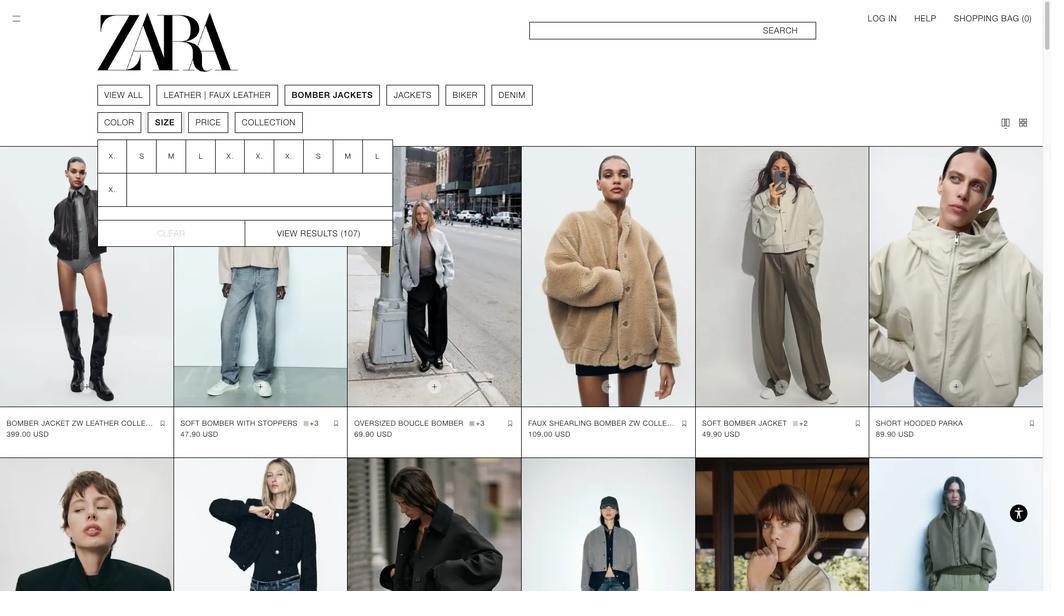 Task type: describe. For each thing, give the bounding box(es) containing it.
usd for 47.90 usd
[[203, 430, 218, 439]]

faux shearling bomber zw collection link
[[528, 418, 690, 429]]

size
[[155, 118, 175, 128]]

short
[[876, 419, 902, 428]]

zw inside "link"
[[72, 419, 84, 428]]

109.00 usd
[[528, 430, 571, 439]]

short hooded parka link
[[876, 418, 963, 429]]

faux
[[528, 419, 547, 428]]

1 l from the left
[[199, 152, 203, 160]]

Product search search field
[[529, 22, 816, 39]]

help link
[[915, 13, 937, 24]]

usd for 399.00 usd
[[33, 430, 49, 439]]

399.00 usd
[[7, 430, 49, 439]]

boucle
[[398, 419, 429, 428]]

oversized
[[354, 419, 396, 428]]

3 for soft bomber with stoppers
[[314, 419, 319, 428]]

soft bomber with stoppers link
[[180, 418, 298, 429]]

image 0 of oversized boucle bomber from zara image
[[348, 147, 521, 407]]

usd for 69.90 usd
[[377, 430, 392, 439]]

jackets link
[[394, 90, 432, 101]]

leather | faux leather link
[[164, 90, 271, 101]]

help
[[915, 14, 937, 24]]

1 vertical spatial image 0 of soft bomber jacket from zara image
[[522, 458, 695, 591]]

log in link
[[868, 13, 897, 24]]

color button
[[97, 112, 142, 133]]

collection inside collection button
[[242, 118, 296, 128]]

soft bomber with stoppers
[[180, 419, 298, 428]]

shopping
[[954, 14, 999, 24]]

2 l from the left
[[376, 152, 380, 160]]

109.00
[[528, 430, 553, 439]]

image 0 of short hooded parka from zara image
[[870, 147, 1043, 407]]

usd for 89.90 usd
[[899, 430, 914, 439]]

+ for soft bomber jacket
[[799, 419, 804, 428]]

47.90 usd
[[180, 430, 218, 439]]

oversized boucle bomber
[[354, 419, 464, 428]]

image 0 of maxi pocket bomber from zara image
[[0, 458, 173, 591]]

parka
[[939, 419, 963, 428]]

+ 2
[[799, 419, 808, 428]]

view for view results (107)
[[277, 229, 298, 238]]

with
[[237, 419, 256, 428]]

collection button
[[235, 112, 303, 133]]

usd for 49.90 usd
[[725, 430, 740, 439]]

image 0 of textured cropped bomber jacket from zara image
[[174, 458, 347, 591]]

89.90
[[876, 430, 896, 439]]

price button
[[189, 112, 228, 133]]

faux shearling bomber zw collection
[[528, 419, 690, 428]]

biker link
[[453, 90, 478, 101]]

jackets
[[333, 90, 373, 100]]

bomber jacket zw leather collection link
[[7, 418, 169, 429]]

image 0 of faux leather bomber from zara image
[[870, 458, 1043, 591]]

zoom change image
[[1018, 117, 1029, 128]]

add item to wishlist image
[[680, 419, 689, 428]]

add item to wishlist image for soft bomber jacket
[[854, 419, 863, 428]]

bomber jackets link
[[292, 90, 373, 101]]

bomber jackets
[[292, 90, 373, 100]]

clear button
[[98, 220, 245, 246]]

hooded
[[904, 419, 936, 428]]

1 m from the left
[[168, 152, 175, 160]]

short hooded parka
[[876, 419, 963, 428]]

zara logo united states. go to homepage image
[[97, 13, 238, 72]]

49.90
[[702, 430, 722, 439]]

view all
[[105, 90, 143, 100]]

accessibility image
[[1008, 503, 1030, 525]]

0 vertical spatial xl
[[227, 152, 236, 160]]

results
[[301, 229, 338, 238]]

69.90
[[354, 430, 374, 439]]

47.90
[[180, 430, 200, 439]]

leather | faux leather
[[164, 90, 271, 100]]

add item to wishlist image for soft bomber with stoppers
[[332, 419, 341, 428]]



Task type: locate. For each thing, give the bounding box(es) containing it.
1 horizontal spatial +
[[476, 419, 481, 428]]

+ for soft bomber with stoppers
[[310, 419, 314, 428]]

zw left add item to wishlist image
[[629, 419, 641, 428]]

collection for bomber jacket zw leather collection
[[121, 419, 169, 428]]

l
[[199, 152, 203, 160], [376, 152, 380, 160]]

jacket up 399.00 usd
[[41, 419, 70, 428]]

view left all
[[105, 90, 125, 100]]

1 horizontal spatial s
[[316, 152, 321, 160]]

|
[[205, 90, 207, 100]]

leather left |
[[164, 90, 202, 100]]

0 horizontal spatial xl
[[109, 186, 118, 194]]

2 horizontal spatial collection
[[643, 419, 690, 428]]

log in
[[868, 14, 897, 24]]

collection for faux shearling bomber zw collection
[[643, 419, 690, 428]]

leather
[[164, 90, 202, 100], [233, 90, 271, 100]]

0 horizontal spatial collection
[[121, 419, 169, 428]]

1 horizontal spatial image 0 of soft bomber jacket from zara image
[[696, 147, 869, 407]]

6 usd from the left
[[899, 430, 914, 439]]

)
[[1030, 14, 1032, 24]]

1 horizontal spatial zw
[[629, 419, 641, 428]]

1 horizontal spatial collection
[[242, 118, 296, 128]]

price
[[196, 118, 221, 128]]

bomber
[[7, 419, 39, 428], [202, 419, 235, 428], [431, 419, 464, 428], [594, 419, 627, 428], [724, 419, 756, 428]]

1 horizontal spatial m
[[345, 152, 352, 160]]

soft up 47.90
[[180, 419, 200, 428]]

view results (107)
[[277, 229, 361, 238]]

(107)
[[341, 229, 361, 238]]

collection inside faux shearling bomber zw collection link
[[643, 419, 690, 428]]

bomber right boucle
[[431, 419, 464, 428]]

0
[[1025, 14, 1030, 24]]

0 horizontal spatial m
[[168, 152, 175, 160]]

soft
[[180, 419, 200, 428], [702, 419, 722, 428]]

3 + from the left
[[799, 419, 804, 428]]

0 horizontal spatial jacket
[[41, 419, 70, 428]]

0 horizontal spatial image 0 of soft bomber jacket from zara image
[[522, 458, 695, 591]]

1 leather from the left
[[164, 90, 202, 100]]

89.90 usd
[[876, 430, 914, 439]]

xxl
[[256, 152, 270, 160]]

soft for soft bomber jacket
[[702, 419, 722, 428]]

usd
[[33, 430, 49, 439], [203, 430, 218, 439], [377, 430, 392, 439], [555, 430, 571, 439], [725, 430, 740, 439], [899, 430, 914, 439]]

image 0 of soft bomber with stoppers from zara image
[[174, 147, 347, 407]]

5 usd from the left
[[725, 430, 740, 439]]

2
[[804, 419, 808, 428]]

shearling
[[549, 419, 592, 428]]

usd for 109.00 usd
[[555, 430, 571, 439]]

2 3 from the left
[[481, 419, 485, 428]]

3 for oversized boucle bomber
[[481, 419, 485, 428]]

add item to wishlist image
[[158, 419, 167, 428], [332, 419, 341, 428], [506, 419, 515, 428], [854, 419, 863, 428], [1028, 419, 1036, 428]]

0 horizontal spatial view
[[105, 90, 125, 100]]

xs right xxl
[[286, 152, 295, 160]]

+ for oversized boucle bomber
[[476, 419, 481, 428]]

1 + from the left
[[310, 419, 314, 428]]

5 add item to wishlist image from the left
[[1028, 419, 1036, 428]]

denim link
[[499, 90, 526, 101]]

usd down soft bomber jacket link
[[725, 430, 740, 439]]

2 s from the left
[[316, 152, 321, 160]]

1 horizontal spatial xs
[[286, 152, 295, 160]]

log
[[868, 14, 886, 24]]

1 horizontal spatial + 3
[[476, 419, 485, 428]]

2 jacket from the left
[[759, 419, 787, 428]]

1 horizontal spatial leather
[[233, 90, 271, 100]]

search link
[[529, 22, 816, 39]]

1 jacket from the left
[[41, 419, 70, 428]]

1 bomber from the left
[[7, 419, 39, 428]]

xs down "color" button
[[109, 152, 118, 160]]

2 m from the left
[[345, 152, 352, 160]]

3 usd from the left
[[377, 430, 392, 439]]

soft bomber jacket
[[702, 419, 787, 428]]

1 vertical spatial view
[[277, 229, 298, 238]]

image 0 of crop soft bomber jacket from zara image
[[696, 458, 869, 591]]

+ 3 for soft bomber with stoppers
[[310, 419, 319, 428]]

2 leather from the left
[[233, 90, 271, 100]]

bomber jacket zw leather collection
[[7, 419, 169, 428]]

bomber up 49.90 usd
[[724, 419, 756, 428]]

usd down oversized
[[377, 430, 392, 439]]

1 horizontal spatial xl
[[227, 152, 236, 160]]

bomber up 47.90 usd
[[202, 419, 235, 428]]

xl
[[227, 152, 236, 160], [109, 186, 118, 194]]

1 xs from the left
[[109, 152, 118, 160]]

image 0 of soft bomber jacket from zara image
[[696, 147, 869, 407], [522, 458, 695, 591]]

1 add item to wishlist image from the left
[[158, 419, 167, 428]]

2 xs from the left
[[286, 152, 295, 160]]

bomber right shearling
[[594, 419, 627, 428]]

1 horizontal spatial 3
[[481, 419, 485, 428]]

zw left the leather
[[72, 419, 84, 428]]

bomber up 399.00
[[7, 419, 39, 428]]

3
[[314, 419, 319, 428], [481, 419, 485, 428]]

0 horizontal spatial leather
[[164, 90, 202, 100]]

jacket
[[41, 419, 70, 428], [759, 419, 787, 428]]

0 vertical spatial image 0 of soft bomber jacket from zara image
[[696, 147, 869, 407]]

view left results
[[277, 229, 298, 238]]

5 bomber from the left
[[724, 419, 756, 428]]

view for view all
[[105, 90, 125, 100]]

399.00
[[7, 430, 31, 439]]

jackets
[[394, 90, 432, 100]]

clear
[[158, 229, 186, 238]]

1 usd from the left
[[33, 430, 49, 439]]

usd down short hooded parka link
[[899, 430, 914, 439]]

usd right 399.00
[[33, 430, 49, 439]]

leather up collection button
[[233, 90, 271, 100]]

2 horizontal spatial +
[[799, 419, 804, 428]]

3 bomber from the left
[[431, 419, 464, 428]]

search
[[763, 26, 798, 36]]

1 + 3 from the left
[[310, 419, 319, 428]]

soft for soft bomber with stoppers
[[180, 419, 200, 428]]

1 horizontal spatial view
[[277, 229, 298, 238]]

usd down shearling
[[555, 430, 571, 439]]

0 horizontal spatial + 3
[[310, 419, 319, 428]]

m
[[168, 152, 175, 160], [345, 152, 352, 160]]

4 add item to wishlist image from the left
[[854, 419, 863, 428]]

+ 3 for oversized boucle bomber
[[476, 419, 485, 428]]

2 usd from the left
[[203, 430, 218, 439]]

0 horizontal spatial soft
[[180, 419, 200, 428]]

denim
[[499, 90, 526, 100]]

image 0 of mixed bomber jacket zw collection from zara image
[[348, 458, 521, 591]]

size button
[[148, 112, 182, 133]]

2 add item to wishlist image from the left
[[332, 419, 341, 428]]

image 0 of bomber jacket zw leather collection from zara image
[[0, 147, 173, 407]]

image 0 of faux shearling bomber zw collection from zara image
[[522, 147, 695, 407]]

2 zw from the left
[[629, 419, 641, 428]]

2 bomber from the left
[[202, 419, 235, 428]]

0 horizontal spatial +
[[310, 419, 314, 428]]

1 soft from the left
[[180, 419, 200, 428]]

jacket inside "link"
[[41, 419, 70, 428]]

1 horizontal spatial soft
[[702, 419, 722, 428]]

collection
[[242, 118, 296, 128], [121, 419, 169, 428], [643, 419, 690, 428]]

69.90 usd
[[354, 430, 392, 439]]

4 bomber from the left
[[594, 419, 627, 428]]

0 status
[[1025, 14, 1030, 24]]

+
[[310, 419, 314, 428], [476, 419, 481, 428], [799, 419, 804, 428]]

1 vertical spatial xl
[[109, 186, 118, 194]]

0 horizontal spatial zw
[[72, 419, 84, 428]]

add item to wishlist image for oversized boucle bomber
[[506, 419, 515, 428]]

0 horizontal spatial s
[[140, 152, 145, 160]]

shopping bag ( 0 )
[[954, 14, 1032, 24]]

biker
[[453, 90, 478, 100]]

collection inside bomber jacket zw leather collection "link"
[[121, 419, 169, 428]]

2 + 3 from the left
[[476, 419, 485, 428]]

+ 3
[[310, 419, 319, 428], [476, 419, 485, 428]]

usd right 47.90
[[203, 430, 218, 439]]

all
[[128, 90, 143, 100]]

0 horizontal spatial xs
[[109, 152, 118, 160]]

4 usd from the left
[[555, 430, 571, 439]]

oversized boucle bomber link
[[354, 418, 464, 429]]

xs
[[109, 152, 118, 160], [286, 152, 295, 160]]

1 horizontal spatial l
[[376, 152, 380, 160]]

3 add item to wishlist image from the left
[[506, 419, 515, 428]]

0 horizontal spatial 3
[[314, 419, 319, 428]]

open menu image
[[11, 13, 22, 24]]

(
[[1022, 14, 1025, 24]]

bag
[[1001, 14, 1020, 24]]

1 horizontal spatial jacket
[[759, 419, 787, 428]]

view all link
[[105, 90, 143, 101]]

0 vertical spatial view
[[105, 90, 125, 100]]

stoppers
[[258, 419, 298, 428]]

2 + from the left
[[476, 419, 481, 428]]

faux
[[210, 90, 231, 100]]

1 zw from the left
[[72, 419, 84, 428]]

soft up 49.90
[[702, 419, 722, 428]]

1 s from the left
[[140, 152, 145, 160]]

bomber
[[292, 90, 331, 100]]

jacket left + 2
[[759, 419, 787, 428]]

1 3 from the left
[[314, 419, 319, 428]]

soft bomber jacket link
[[702, 418, 787, 429]]

color
[[105, 118, 135, 128]]

2 soft from the left
[[702, 419, 722, 428]]

0 horizontal spatial l
[[199, 152, 203, 160]]

in
[[889, 14, 897, 24]]

view
[[105, 90, 125, 100], [277, 229, 298, 238]]

leather
[[86, 419, 119, 428]]

zoom change image
[[1000, 117, 1011, 128]]

49.90 usd
[[702, 430, 740, 439]]

zw
[[72, 419, 84, 428], [629, 419, 641, 428]]

s
[[140, 152, 145, 160], [316, 152, 321, 160]]



Task type: vqa. For each thing, say whether or not it's contained in the screenshot.


